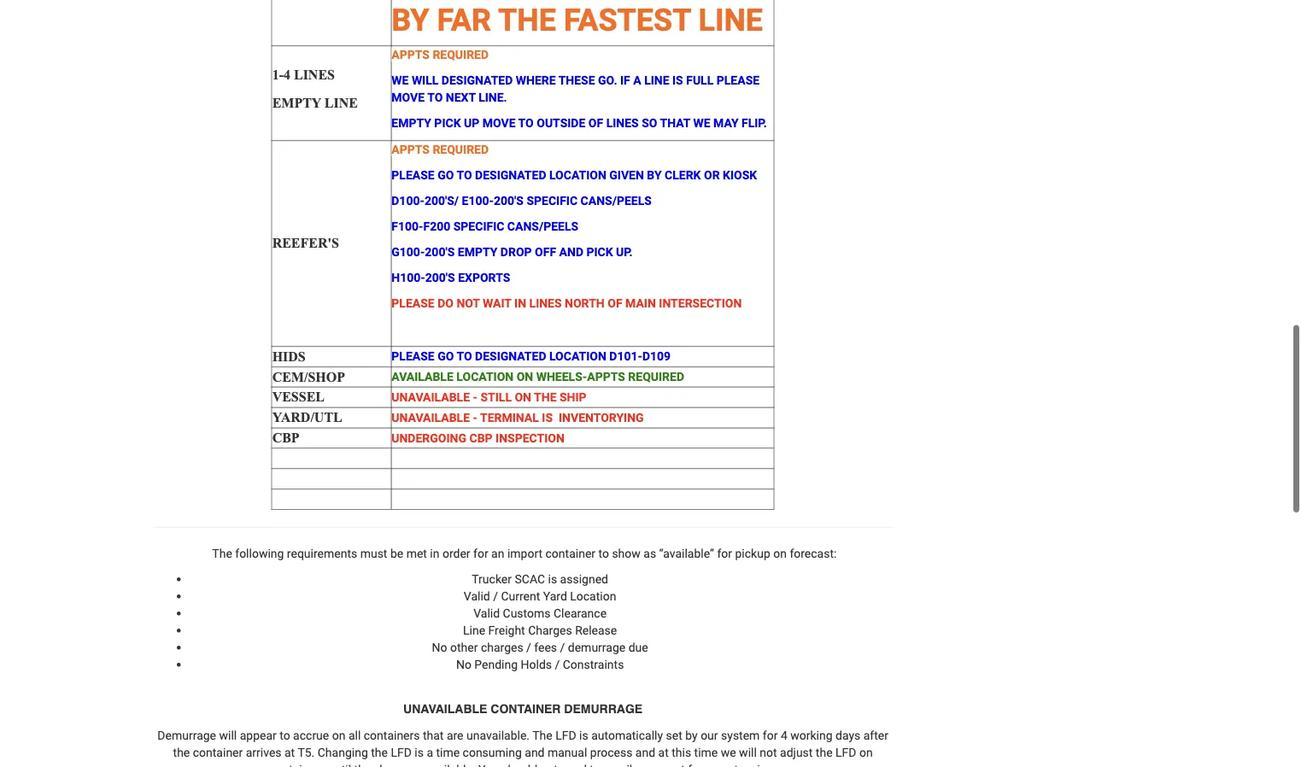 Task type: vqa. For each thing, say whether or not it's contained in the screenshot.
Forecast®
no



Task type: locate. For each thing, give the bounding box(es) containing it.
- for yard/utl
[[473, 401, 478, 415]]

is up yard
[[548, 562, 557, 576]]

inventorying
[[559, 401, 644, 415]]

- left still
[[473, 380, 478, 394]]

will up extension.
[[739, 735, 757, 750]]

customs
[[503, 596, 551, 610]]

0 vertical spatial location
[[549, 158, 607, 172]]

1 vertical spatial is
[[579, 718, 588, 732]]

2 vertical spatial designated
[[475, 340, 546, 354]]

please up the d100-
[[392, 158, 435, 172]]

line.
[[479, 80, 507, 94]]

200's down f200 at left
[[425, 235, 455, 249]]

to left 'show'
[[599, 536, 609, 550]]

on down please go to designated location d101-d109
[[517, 360, 533, 374]]

0 horizontal spatial at
[[285, 735, 295, 750]]

and up should
[[525, 735, 545, 750]]

trucker
[[472, 562, 512, 576]]

location up unavailable - still on the ship
[[457, 360, 514, 374]]

1 horizontal spatial move
[[483, 106, 516, 120]]

unavailable up 'undergoing'
[[392, 401, 470, 415]]

requirements
[[287, 536, 357, 550]]

1 vertical spatial appts required
[[392, 132, 489, 146]]

after
[[864, 718, 889, 732]]

0 vertical spatial pick
[[434, 106, 461, 120]]

of right the outside
[[589, 106, 603, 120]]

please for please go to designated location given by clerk or kiosk
[[392, 158, 435, 172]]

2 vertical spatial is
[[415, 735, 424, 750]]

automatically
[[591, 718, 663, 732]]

the left following
[[212, 536, 232, 550]]

2 go from the top
[[438, 340, 454, 354]]

line right a on the left top of the page
[[644, 63, 670, 77]]

1 horizontal spatial an
[[706, 753, 719, 767]]

designated up d100-200's/ e100-200's specific cans/peels
[[475, 158, 546, 172]]

0 horizontal spatial pick
[[434, 106, 461, 120]]

no down 'other'
[[456, 647, 472, 662]]

0 horizontal spatial containers
[[269, 753, 325, 767]]

4 up adjust in the bottom right of the page
[[781, 718, 788, 732]]

0 horizontal spatial empty
[[272, 85, 321, 100]]

h100-200's exports
[[392, 261, 510, 275]]

1 horizontal spatial lines
[[529, 286, 562, 300]]

1 vertical spatial move
[[483, 106, 516, 120]]

0 horizontal spatial and
[[525, 735, 545, 750]]

1 vertical spatial an
[[706, 753, 719, 767]]

valid down trucker
[[464, 579, 490, 593]]

move
[[392, 80, 425, 94], [483, 106, 516, 120]]

unavailable up are
[[403, 692, 487, 706]]

release
[[575, 613, 617, 627]]

go up 200's/
[[438, 158, 454, 172]]

1 horizontal spatial we
[[693, 106, 711, 120]]

200's for empty
[[425, 235, 455, 249]]

appts up the d100-
[[392, 132, 430, 146]]

is down that
[[415, 735, 424, 750]]

0 vertical spatial lines
[[294, 57, 335, 72]]

cans/peels down given
[[581, 184, 652, 198]]

0 horizontal spatial the
[[212, 536, 232, 550]]

to
[[427, 80, 443, 94], [518, 106, 534, 120], [457, 158, 472, 172], [457, 340, 472, 354]]

to
[[599, 536, 609, 550], [280, 718, 290, 732], [590, 753, 600, 767]]

1 vertical spatial on
[[332, 718, 346, 732]]

a
[[427, 735, 433, 750], [635, 753, 642, 767]]

1 vertical spatial appts
[[392, 132, 430, 146]]

0 horizontal spatial no
[[432, 630, 447, 644]]

the down working
[[816, 735, 833, 750]]

200's up do
[[425, 261, 455, 275]]

these
[[559, 63, 595, 77]]

0 horizontal spatial a
[[427, 735, 433, 750]]

an
[[491, 536, 505, 550], [706, 753, 719, 767]]

outside
[[537, 106, 586, 120]]

1 horizontal spatial container
[[546, 536, 596, 550]]

1 horizontal spatial 4
[[781, 718, 788, 732]]

unavailable
[[392, 380, 470, 394], [392, 401, 470, 415], [403, 692, 487, 706]]

terminal
[[480, 401, 539, 415]]

1 vertical spatial -
[[473, 380, 478, 394]]

0 horizontal spatial we
[[392, 63, 409, 77]]

this
[[672, 735, 691, 750]]

d101-
[[610, 340, 643, 354]]

appts down d101-
[[587, 360, 625, 374]]

1 vertical spatial specific
[[453, 209, 504, 223]]

pick left "up" on the left
[[434, 106, 461, 120]]

0 vertical spatial required
[[433, 38, 489, 52]]

on up unavailable - terminal is  inventorying at the bottom of the page
[[515, 380, 531, 394]]

container
[[546, 536, 596, 550], [193, 735, 243, 750]]

containers up the become
[[364, 718, 420, 732]]

flip.
[[742, 106, 767, 120]]

0 horizontal spatial an
[[491, 536, 505, 550]]

container down demurrage
[[193, 735, 243, 750]]

1-
[[272, 57, 284, 72]]

the up they
[[371, 735, 388, 750]]

200's for exports
[[425, 261, 455, 275]]

0 horizontal spatial move
[[392, 80, 425, 94]]

line inside "we will designated where these go. if a line is full please move to next line."
[[644, 63, 670, 77]]

we left may
[[693, 106, 711, 120]]

0 horizontal spatial the
[[173, 735, 190, 750]]

0 horizontal spatial line
[[325, 85, 358, 100]]

2 horizontal spatial the
[[816, 735, 833, 750]]

appts required up "will"
[[392, 38, 489, 52]]

cbp down terminal
[[469, 421, 493, 435]]

go up available
[[438, 340, 454, 354]]

1 horizontal spatial no
[[456, 647, 472, 662]]

by
[[685, 718, 698, 732]]

1 vertical spatial 200's
[[425, 235, 455, 249]]

to right "need"
[[590, 753, 600, 767]]

1 horizontal spatial time
[[694, 735, 718, 750]]

empty up exports
[[458, 235, 498, 249]]

2 horizontal spatial empty
[[458, 235, 498, 249]]

trucker scac is assigned valid / current yard location valid customs clearance line freight charges release no other charges / fees / demurrage due no pending holds / constraints
[[432, 562, 648, 662]]

1 vertical spatial 4
[[781, 718, 788, 732]]

2 and from the left
[[636, 735, 655, 750]]

0 vertical spatial go
[[438, 158, 454, 172]]

an down our
[[706, 753, 719, 767]]

scac
[[515, 562, 545, 576]]

as
[[644, 536, 656, 550]]

2 vertical spatial location
[[457, 360, 514, 374]]

cbp
[[272, 420, 300, 436], [469, 421, 493, 435]]

0 vertical spatial 4
[[284, 57, 290, 72]]

unavailable - terminal is  inventorying
[[392, 401, 644, 415]]

2 vertical spatial on
[[860, 735, 873, 750]]

0 horizontal spatial specific
[[453, 209, 504, 223]]

0 vertical spatial appts required
[[392, 38, 489, 52]]

lfd down days
[[836, 735, 857, 750]]

no
[[432, 630, 447, 644], [456, 647, 472, 662]]

container up assigned
[[546, 536, 596, 550]]

0 vertical spatial is
[[548, 562, 557, 576]]

1 vertical spatial required
[[433, 132, 489, 146]]

1 vertical spatial unavailable
[[392, 401, 470, 415]]

please
[[717, 63, 760, 77], [392, 158, 435, 172], [392, 286, 435, 300], [392, 340, 435, 354]]

for
[[473, 536, 488, 550], [717, 536, 732, 550], [763, 718, 778, 732], [688, 753, 703, 767]]

the
[[212, 536, 232, 550], [533, 718, 553, 732]]

move down "will"
[[392, 80, 425, 94]]

200's up "f100-f200 specific cans/peels"
[[494, 184, 524, 198]]

designated for appts required
[[475, 158, 546, 172]]

our
[[701, 718, 718, 732]]

the up manual
[[533, 718, 553, 732]]

4 inside demurrage will appear to accrue on all containers that are unavailable. the lfd is automatically set by our system for 4 working days after the container arrives at t5. changing the lfd is a time consuming and manual process and at this time we will not adjust the lfd on containers until they become available. you should not need to email a request for an extension.
[[781, 718, 788, 732]]

1 horizontal spatial cans/peels
[[581, 184, 652, 198]]

2 horizontal spatial is
[[579, 718, 588, 732]]

to left the outside
[[518, 106, 534, 120]]

/ left fees
[[526, 630, 531, 644]]

0 vertical spatial to
[[599, 536, 609, 550]]

extension.
[[722, 753, 777, 767]]

0 horizontal spatial is
[[415, 735, 424, 750]]

cbp down yard/utl
[[272, 420, 300, 436]]

1 go from the top
[[438, 158, 454, 172]]

required for to
[[433, 132, 489, 146]]

appts required down "up" on the left
[[392, 132, 489, 146]]

appts
[[392, 38, 430, 52], [392, 132, 430, 146], [587, 360, 625, 374]]

designated up line.
[[442, 63, 513, 77]]

at left t5.
[[285, 735, 295, 750]]

please right full
[[717, 63, 760, 77]]

time up available.
[[436, 735, 460, 750]]

1 horizontal spatial lfd
[[556, 718, 576, 732]]

appts required for go
[[392, 132, 489, 146]]

location up wheels
[[549, 340, 607, 354]]

1 horizontal spatial line
[[644, 63, 670, 77]]

0 vertical spatial appts
[[392, 38, 430, 52]]

location for appts required
[[549, 158, 607, 172]]

in
[[514, 286, 526, 300]]

next
[[446, 80, 476, 94]]

1 horizontal spatial at
[[658, 735, 669, 750]]

1 vertical spatial cans/peels
[[507, 209, 579, 223]]

please inside "we will designated where these go. if a line is full please move to next line."
[[717, 63, 760, 77]]

1 appts required from the top
[[392, 38, 489, 52]]

2 horizontal spatial lines
[[606, 106, 639, 120]]

required up next
[[433, 38, 489, 52]]

unavailable for vessel
[[392, 380, 470, 394]]

d100-200's/ e100-200's specific cans/peels
[[392, 184, 652, 198]]

will left appear
[[219, 718, 237, 732]]

lfd up the become
[[391, 735, 412, 750]]

2 appts required from the top
[[392, 132, 489, 146]]

0 horizontal spatial not
[[541, 753, 558, 767]]

order
[[443, 536, 470, 550]]

1 and from the left
[[525, 735, 545, 750]]

required
[[433, 38, 489, 52], [433, 132, 489, 146], [628, 360, 684, 374]]

designated inside "we will designated where these go. if a line is full please move to next line."
[[442, 63, 513, 77]]

at up request
[[658, 735, 669, 750]]

consuming
[[463, 735, 522, 750]]

location left given
[[549, 158, 607, 172]]

specific down please go to designated location given by clerk or kiosk in the top of the page
[[527, 184, 578, 198]]

arrives
[[246, 735, 282, 750]]

2 horizontal spatial lfd
[[836, 735, 857, 750]]

are
[[447, 718, 464, 732]]

the down demurrage
[[173, 735, 190, 750]]

0 horizontal spatial will
[[219, 718, 237, 732]]

to left accrue
[[280, 718, 290, 732]]

lines up empty line
[[294, 57, 335, 72]]

empty pick up move to outside of lines so that we may flip.
[[392, 106, 767, 120]]

0 horizontal spatial of
[[589, 106, 603, 120]]

north
[[565, 286, 605, 300]]

yard/utl
[[272, 400, 342, 415]]

1 vertical spatial the
[[533, 718, 553, 732]]

will
[[412, 63, 439, 77]]

on right "pickup"
[[773, 536, 787, 550]]

kiosk
[[723, 158, 757, 172]]

1 horizontal spatial the
[[371, 735, 388, 750]]

email
[[603, 753, 633, 767]]

on down after
[[860, 735, 873, 750]]

move down line.
[[483, 106, 516, 120]]

1 vertical spatial to
[[280, 718, 290, 732]]

time down our
[[694, 735, 718, 750]]

we inside "we will designated where these go. if a line is full please move to next line."
[[392, 63, 409, 77]]

please up available
[[392, 340, 435, 354]]

0 vertical spatial move
[[392, 80, 425, 94]]

a down that
[[427, 735, 433, 750]]

appts required
[[392, 38, 489, 52], [392, 132, 489, 146]]

1 horizontal spatial the
[[533, 718, 553, 732]]

by
[[647, 158, 662, 172]]

- up ship
[[583, 360, 587, 374]]

empty for empty pick up move to outside of lines so that we may flip.
[[392, 106, 431, 120]]

designated up available location on wheels -appts required
[[475, 340, 546, 354]]

holds
[[521, 647, 552, 662]]

required down d109
[[628, 360, 684, 374]]

main
[[626, 286, 656, 300]]

of left 'main'
[[608, 286, 623, 300]]

a right email
[[635, 753, 642, 767]]

until
[[328, 753, 351, 767]]

1 horizontal spatial cbp
[[469, 421, 493, 435]]

to down "will"
[[427, 80, 443, 94]]

2 vertical spatial lines
[[529, 286, 562, 300]]

1 vertical spatial go
[[438, 340, 454, 354]]

request
[[645, 753, 685, 767]]

1 vertical spatial designated
[[475, 158, 546, 172]]

4 up empty line
[[284, 57, 290, 72]]

an inside demurrage will appear to accrue on all containers that are unavailable. the lfd is automatically set by our system for 4 working days after the container arrives at t5. changing the lfd is a time consuming and manual process and at this time we will not adjust the lfd on containers until they become available. you should not need to email a request for an extension.
[[706, 753, 719, 767]]

empty
[[272, 85, 321, 100], [392, 106, 431, 120], [458, 235, 498, 249]]

will
[[219, 718, 237, 732], [739, 735, 757, 750]]

valid up line
[[474, 596, 500, 610]]

and down automatically
[[636, 735, 655, 750]]

an up trucker
[[491, 536, 505, 550]]

empty down "will"
[[392, 106, 431, 120]]

- up undergoing cbp inspection
[[473, 401, 478, 415]]

for right the system
[[763, 718, 778, 732]]

1 vertical spatial lines
[[606, 106, 639, 120]]

no left 'other'
[[432, 630, 447, 644]]

0 vertical spatial cans/peels
[[581, 184, 652, 198]]

we left "will"
[[392, 63, 409, 77]]

that
[[423, 718, 444, 732]]

0 vertical spatial unavailable
[[392, 380, 470, 394]]

exports
[[458, 261, 510, 275]]

lines right in
[[529, 286, 562, 300]]

inspection
[[496, 421, 565, 435]]

appts up "will"
[[392, 38, 430, 52]]

not left "need"
[[541, 753, 558, 767]]

pick left up.
[[587, 235, 613, 249]]

is inside trucker scac is assigned valid / current yard location valid customs clearance line freight charges release no other charges / fees / demurrage due no pending holds / constraints
[[548, 562, 557, 576]]

for down this
[[688, 753, 703, 767]]

2 vertical spatial -
[[473, 401, 478, 415]]

the inside demurrage will appear to accrue on all containers that are unavailable. the lfd is automatically set by our system for 4 working days after the container arrives at t5. changing the lfd is a time consuming and manual process and at this time we will not adjust the lfd on containers until they become available. you should not need to email a request for an extension.
[[533, 718, 553, 732]]

line down 1-4 lines
[[325, 85, 358, 100]]

0 vertical spatial container
[[546, 536, 596, 550]]

0 vertical spatial we
[[392, 63, 409, 77]]

up.
[[616, 235, 633, 249]]

4
[[284, 57, 290, 72], [781, 718, 788, 732]]

system
[[721, 718, 760, 732]]

- for vessel
[[473, 380, 478, 394]]

is up manual
[[579, 718, 588, 732]]

0 vertical spatial line
[[644, 63, 670, 77]]

1 horizontal spatial of
[[608, 286, 623, 300]]

cans/peels up off
[[507, 209, 579, 223]]

if
[[620, 63, 630, 77]]

lfd up manual
[[556, 718, 576, 732]]

0 horizontal spatial lines
[[294, 57, 335, 72]]

1 vertical spatial will
[[739, 735, 757, 750]]

specific down e100-
[[453, 209, 504, 223]]

2 vertical spatial 200's
[[425, 261, 455, 275]]

demurrage
[[158, 718, 216, 732]]

on left 'all'
[[332, 718, 346, 732]]

wait
[[483, 286, 511, 300]]

lines left so
[[606, 106, 639, 120]]

location
[[570, 579, 616, 593]]

they
[[354, 753, 377, 767]]

wheels
[[536, 360, 583, 374]]



Task type: describe. For each thing, give the bounding box(es) containing it.
freight
[[488, 613, 525, 627]]

1 horizontal spatial containers
[[364, 718, 420, 732]]

appear
[[240, 718, 277, 732]]

line
[[463, 613, 485, 627]]

in
[[430, 536, 440, 550]]

please for please go to designated location d101-d109
[[392, 340, 435, 354]]

should
[[502, 753, 538, 767]]

be
[[390, 536, 403, 550]]

the
[[534, 380, 557, 394]]

all
[[349, 718, 361, 732]]

required for designated
[[433, 38, 489, 52]]

3 the from the left
[[816, 735, 833, 750]]

please go to designated location d101-d109
[[392, 340, 671, 354]]

0 horizontal spatial lfd
[[391, 735, 412, 750]]

1 the from the left
[[173, 735, 190, 750]]

1 vertical spatial pick
[[587, 235, 613, 249]]

unavailable.
[[467, 718, 530, 732]]

appts for we
[[392, 38, 430, 52]]

2 time from the left
[[694, 735, 718, 750]]

intersection
[[659, 286, 742, 300]]

undergoing cbp inspection
[[392, 421, 565, 435]]

set
[[666, 718, 683, 732]]

2 vertical spatial to
[[590, 753, 600, 767]]

1 vertical spatial containers
[[269, 753, 325, 767]]

up
[[464, 106, 480, 120]]

clerk
[[665, 158, 701, 172]]

0 vertical spatial a
[[427, 735, 433, 750]]

d100-
[[392, 184, 425, 198]]

become
[[380, 753, 423, 767]]

given
[[610, 158, 644, 172]]

please for please do not wait in lines north of main intersection
[[392, 286, 435, 300]]

2 vertical spatial required
[[628, 360, 684, 374]]

working
[[791, 718, 833, 732]]

0 vertical spatial valid
[[464, 579, 490, 593]]

so
[[642, 106, 657, 120]]

fees
[[534, 630, 557, 644]]

for left "pickup"
[[717, 536, 732, 550]]

1 at from the left
[[285, 735, 295, 750]]

0 vertical spatial not
[[760, 735, 777, 750]]

1 horizontal spatial a
[[635, 753, 642, 767]]

g100-
[[392, 235, 425, 249]]

yard
[[543, 579, 567, 593]]

and
[[559, 235, 584, 249]]

current
[[501, 579, 540, 593]]

pending
[[475, 647, 518, 662]]

1 horizontal spatial on
[[773, 536, 787, 550]]

unavailable - still on the ship
[[392, 380, 587, 394]]

0 vertical spatial an
[[491, 536, 505, 550]]

manual
[[548, 735, 587, 750]]

may
[[714, 106, 739, 120]]

e100-
[[462, 184, 494, 198]]

you
[[479, 753, 499, 767]]

met
[[406, 536, 427, 550]]

assigned
[[560, 562, 608, 576]]

/ down trucker
[[493, 579, 498, 593]]

available.
[[426, 753, 476, 767]]

d109
[[643, 340, 671, 354]]

off
[[535, 235, 556, 249]]

g100-200's empty drop off and pick up.
[[392, 235, 660, 249]]

1 vertical spatial we
[[693, 106, 711, 120]]

days
[[836, 718, 861, 732]]

1 vertical spatial valid
[[474, 596, 500, 610]]

clearance
[[554, 596, 607, 610]]

0 vertical spatial -
[[583, 360, 587, 374]]

drop
[[501, 235, 532, 249]]

undergoing
[[392, 421, 467, 435]]

unavailable for yard/utl
[[392, 401, 470, 415]]

1 horizontal spatial will
[[739, 735, 757, 750]]

0 horizontal spatial cbp
[[272, 420, 300, 436]]

go for appts required
[[438, 158, 454, 172]]

for right order
[[473, 536, 488, 550]]

1 vertical spatial of
[[608, 286, 623, 300]]

to up unavailable - still on the ship
[[457, 340, 472, 354]]

/ down fees
[[555, 647, 560, 662]]

200's/
[[425, 184, 459, 198]]

f200
[[423, 209, 450, 223]]

that
[[660, 106, 690, 120]]

do
[[438, 286, 454, 300]]

show
[[612, 536, 641, 550]]

t5.
[[298, 735, 315, 750]]

following
[[235, 536, 284, 550]]

0 horizontal spatial cans/peels
[[507, 209, 579, 223]]

unavailable container demurrage
[[403, 692, 643, 706]]

is
[[672, 63, 683, 77]]

move inside "we will designated where these go. if a line is full please move to next line."
[[392, 80, 425, 94]]

2 vertical spatial unavailable
[[403, 692, 487, 706]]

/ right fees
[[560, 630, 565, 644]]

go for hids
[[438, 340, 454, 354]]

0 vertical spatial specific
[[527, 184, 578, 198]]

adjust
[[780, 735, 813, 750]]

reefer's
[[272, 226, 339, 241]]

vessel
[[272, 380, 325, 395]]

demurrage
[[568, 630, 626, 644]]

demurrage
[[564, 692, 643, 706]]

2 vertical spatial appts
[[587, 360, 625, 374]]

2 at from the left
[[658, 735, 669, 750]]

we
[[721, 735, 736, 750]]

please go to designated location given by clerk or kiosk
[[392, 158, 757, 172]]

"available"
[[659, 536, 714, 550]]

0 vertical spatial of
[[589, 106, 603, 120]]

0 vertical spatial 200's
[[494, 184, 524, 198]]

changing
[[318, 735, 368, 750]]

need
[[561, 753, 587, 767]]

constraints
[[563, 647, 624, 662]]

0 vertical spatial on
[[517, 360, 533, 374]]

accrue
[[293, 718, 329, 732]]

h100-
[[392, 261, 425, 275]]

designated for hids
[[475, 340, 546, 354]]

hids
[[272, 339, 306, 354]]

ship
[[560, 380, 587, 394]]

a
[[633, 63, 641, 77]]

please do not wait in lines north of main intersection
[[392, 286, 742, 300]]

charges
[[528, 613, 572, 627]]

available
[[392, 360, 454, 374]]

the following requirements must be met in order for an import container to show as "available" for pickup on forecast:
[[209, 536, 837, 550]]

1 vertical spatial not
[[541, 753, 558, 767]]

container inside demurrage will appear to accrue on all containers that are unavailable. the lfd is automatically set by our system for 4 working days after the container arrives at t5. changing the lfd is a time consuming and manual process and at this time we will not adjust the lfd on containers until they become available. you should not need to email a request for an extension.
[[193, 735, 243, 750]]

empty line
[[272, 85, 358, 100]]

1-4 lines
[[272, 57, 335, 72]]

f100-
[[392, 209, 423, 223]]

0 vertical spatial will
[[219, 718, 237, 732]]

appts required for will
[[392, 38, 489, 52]]

available location on wheels -appts required
[[392, 360, 684, 374]]

import
[[507, 536, 543, 550]]

to up e100-
[[457, 158, 472, 172]]

container
[[491, 692, 561, 706]]

1 vertical spatial on
[[515, 380, 531, 394]]

0 horizontal spatial 4
[[284, 57, 290, 72]]

appts for please
[[392, 132, 430, 146]]

2 the from the left
[[371, 735, 388, 750]]

empty for empty line
[[272, 85, 321, 100]]

0 vertical spatial no
[[432, 630, 447, 644]]

1 vertical spatial line
[[325, 85, 358, 100]]

location for hids
[[549, 340, 607, 354]]

to inside "we will designated where these go. if a line is full please move to next line."
[[427, 80, 443, 94]]

1 time from the left
[[436, 735, 460, 750]]

forecast:
[[790, 536, 837, 550]]



